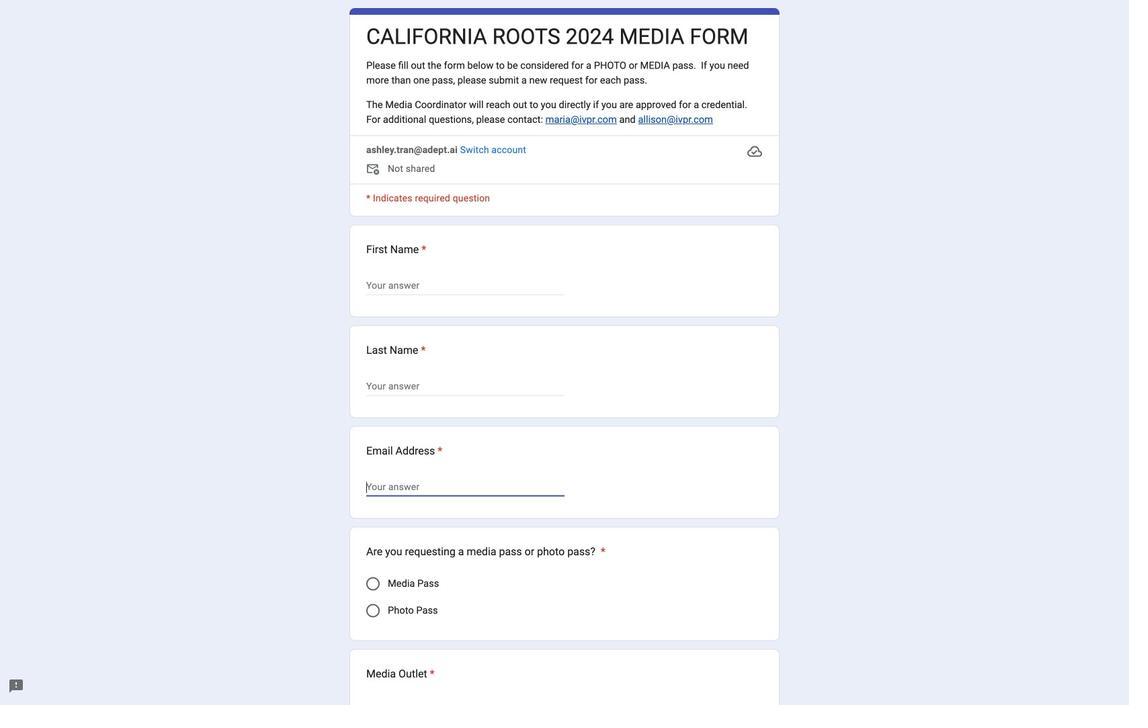 Task type: describe. For each thing, give the bounding box(es) containing it.
Photo Pass radio
[[366, 605, 380, 618]]

media pass image
[[366, 578, 380, 591]]

3 heading from the top
[[366, 343, 426, 359]]

6 heading from the top
[[366, 666, 435, 683]]

your email and google account are not part of your response image
[[366, 162, 388, 179]]

Media Pass radio
[[366, 578, 380, 591]]

photo pass image
[[366, 605, 380, 618]]



Task type: vqa. For each thing, say whether or not it's contained in the screenshot.
Background
no



Task type: locate. For each thing, give the bounding box(es) containing it.
4 heading from the top
[[366, 443, 442, 459]]

5 heading from the top
[[366, 544, 606, 560]]

required question element
[[419, 242, 426, 258], [418, 343, 426, 359], [435, 443, 442, 459], [598, 544, 606, 560], [427, 666, 435, 683]]

heading
[[366, 24, 749, 50], [366, 242, 426, 258], [366, 343, 426, 359], [366, 443, 442, 459], [366, 544, 606, 560], [366, 666, 435, 683]]

None text field
[[366, 278, 565, 294], [366, 379, 565, 395], [366, 480, 565, 496], [366, 278, 565, 294], [366, 379, 565, 395], [366, 480, 565, 496]]

list
[[349, 225, 780, 706]]

1 heading from the top
[[366, 24, 749, 50]]

report a problem to google image
[[8, 679, 24, 695]]

your email and google account are not part of your response image
[[366, 162, 382, 179]]

2 heading from the top
[[366, 242, 426, 258]]



